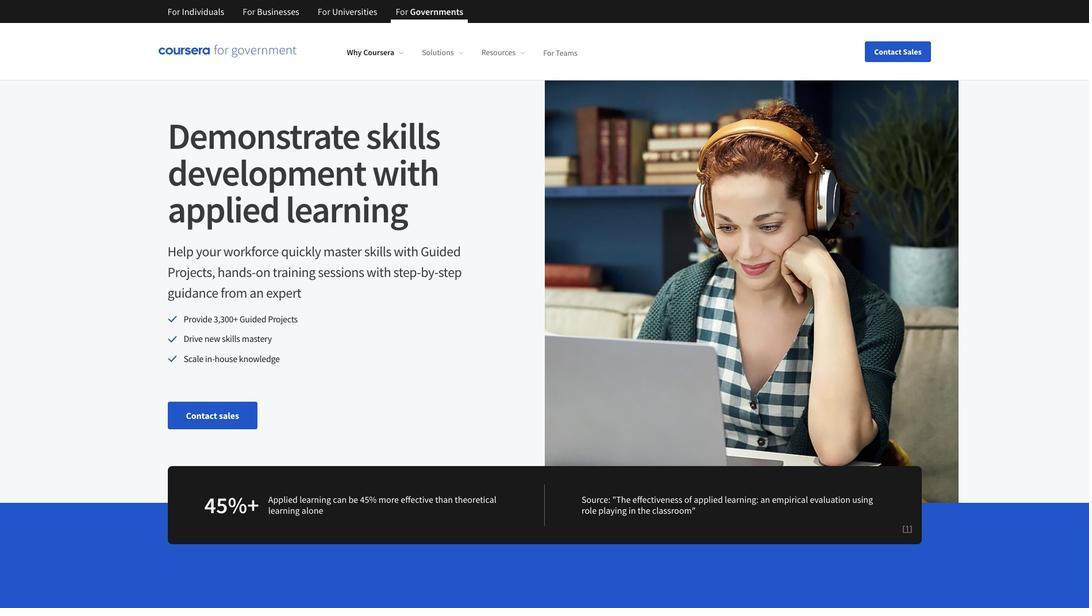 Task type: locate. For each thing, give the bounding box(es) containing it.
skills inside help your workforce quickly master skills with guided projects, hands-on training sessions with step-by-step guidance from an expert
[[364, 243, 391, 260]]

individuals
[[182, 6, 224, 17]]

projects
[[268, 313, 298, 325]]

why coursera link
[[347, 47, 404, 58]]

applied inside demonstrate skills development with applied learning
[[168, 186, 279, 232]]

learning
[[286, 186, 408, 232], [300, 494, 331, 505], [268, 505, 300, 516]]

for left universities
[[318, 6, 330, 17]]

applied for effectiveness
[[694, 494, 723, 505]]

businesses
[[257, 6, 299, 17]]

0 vertical spatial guided
[[421, 243, 461, 260]]

coursera for government image
[[158, 45, 296, 58]]

1 horizontal spatial contact
[[874, 46, 902, 57]]

applied learning can be 45% more effective than theoretical learning alone
[[268, 494, 497, 516]]

1 vertical spatial contact
[[186, 410, 217, 421]]

with
[[372, 149, 439, 195], [394, 243, 418, 260], [367, 263, 391, 281]]

effectiveness
[[633, 494, 683, 505]]

1 horizontal spatial an
[[761, 494, 770, 505]]

1 vertical spatial an
[[761, 494, 770, 505]]

learning up master at the top left
[[286, 186, 408, 232]]

applied right the of
[[694, 494, 723, 505]]

solutions link
[[422, 47, 463, 58]]

an right learning:
[[761, 494, 770, 505]]

projects,
[[168, 263, 215, 281]]

applied
[[168, 186, 279, 232], [694, 494, 723, 505]]

step-
[[393, 263, 421, 281]]

step
[[438, 263, 462, 281]]

an down on
[[250, 284, 264, 302]]

contact inside button
[[874, 46, 902, 57]]

0 horizontal spatial contact
[[186, 410, 217, 421]]

for for universities
[[318, 6, 330, 17]]

sessions
[[318, 263, 364, 281]]

45%
[[360, 494, 377, 505]]

contact for contact sales
[[186, 410, 217, 421]]

for left individuals
[[168, 6, 180, 17]]

3,300+
[[214, 313, 238, 325]]

2 vertical spatial with
[[367, 263, 391, 281]]

universities
[[332, 6, 377, 17]]

in
[[629, 505, 636, 516]]

applied for development
[[168, 186, 279, 232]]

source:
[[582, 494, 611, 505]]

0 vertical spatial an
[[250, 284, 264, 302]]

solutions
[[422, 47, 454, 58]]

0 vertical spatial with
[[372, 149, 439, 195]]

applied
[[268, 494, 298, 505]]

knowledge
[[239, 353, 280, 364]]

0 vertical spatial skills
[[366, 113, 440, 159]]

learning left can
[[300, 494, 331, 505]]

classroom"
[[652, 505, 696, 516]]

the
[[638, 505, 650, 516]]

0 vertical spatial contact
[[874, 46, 902, 57]]

[
[[903, 523, 905, 534]]

resources
[[481, 47, 516, 58]]

1 vertical spatial guided
[[240, 313, 266, 325]]

for left the "businesses"
[[243, 6, 255, 17]]

skills
[[366, 113, 440, 159], [364, 243, 391, 260], [222, 333, 240, 345]]

an inside help your workforce quickly master skills with guided projects, hands-on training sessions with step-by-step guidance from an expert
[[250, 284, 264, 302]]

coursera
[[363, 47, 394, 58]]

1 vertical spatial applied
[[694, 494, 723, 505]]

guided up mastery
[[240, 313, 266, 325]]

more
[[379, 494, 399, 505]]

1 horizontal spatial applied
[[694, 494, 723, 505]]

for left teams
[[543, 47, 554, 58]]

for
[[168, 6, 180, 17], [243, 6, 255, 17], [318, 6, 330, 17], [396, 6, 408, 17], [543, 47, 554, 58]]

learning:
[[725, 494, 759, 505]]

0 horizontal spatial an
[[250, 284, 264, 302]]

an inside source: "the effectiveness of applied learning: an empirical evaluation using role playing in the classroom"
[[761, 494, 770, 505]]

drive new skills mastery
[[184, 333, 272, 345]]

1 horizontal spatial guided
[[421, 243, 461, 260]]

expert
[[266, 284, 301, 302]]

quickly
[[281, 243, 321, 260]]

contact
[[874, 46, 902, 57], [186, 410, 217, 421]]

for businesses
[[243, 6, 299, 17]]

applied up your
[[168, 186, 279, 232]]

for for individuals
[[168, 6, 180, 17]]

theoretical
[[455, 494, 497, 505]]

demonstrate
[[168, 113, 360, 159]]

training
[[273, 263, 315, 281]]

help
[[168, 243, 193, 260]]

1 vertical spatial with
[[394, 243, 418, 260]]

your
[[196, 243, 221, 260]]

0 vertical spatial applied
[[168, 186, 279, 232]]

scale
[[184, 353, 203, 364]]

for left governments
[[396, 6, 408, 17]]

for universities
[[318, 6, 377, 17]]

applied inside source: "the effectiveness of applied learning: an empirical evaluation using role playing in the classroom"
[[694, 494, 723, 505]]

for for governments
[[396, 6, 408, 17]]

learning inside demonstrate skills development with applied learning
[[286, 186, 408, 232]]

empirical
[[772, 494, 808, 505]]

0 horizontal spatial guided
[[240, 313, 266, 325]]

1 vertical spatial skills
[[364, 243, 391, 260]]

0 horizontal spatial applied
[[168, 186, 279, 232]]

guided up step
[[421, 243, 461, 260]]

playing
[[599, 505, 627, 516]]

"the
[[612, 494, 631, 505]]

2 vertical spatial skills
[[222, 333, 240, 345]]

from
[[221, 284, 247, 302]]

guided
[[421, 243, 461, 260], [240, 313, 266, 325]]

of
[[684, 494, 692, 505]]

provide 3,300+ guided projects
[[184, 313, 298, 325]]

an
[[250, 284, 264, 302], [761, 494, 770, 505]]



Task type: describe. For each thing, give the bounding box(es) containing it.
hands-
[[218, 263, 256, 281]]

than
[[435, 494, 453, 505]]

sales
[[219, 410, 239, 421]]

mastery
[[242, 333, 272, 345]]

drive
[[184, 333, 203, 345]]

contact sales button
[[865, 41, 931, 62]]

demonstrate skills development with applied learning
[[168, 113, 440, 232]]

contact sales
[[186, 410, 239, 421]]

with inside demonstrate skills development with applied learning
[[372, 149, 439, 195]]

help your workforce quickly master skills with guided projects, hands-on training sessions with step-by-step guidance from an expert
[[168, 243, 462, 302]]

on
[[256, 263, 270, 281]]

can
[[333, 494, 347, 505]]

evaluation
[[810, 494, 851, 505]]

]
[[910, 523, 912, 534]]

teams
[[556, 47, 578, 58]]

alone
[[302, 505, 323, 516]]

contact sales link
[[168, 402, 257, 429]]

new
[[204, 333, 220, 345]]

development
[[168, 149, 366, 195]]

master
[[323, 243, 362, 260]]

[ 1 ]
[[903, 523, 912, 534]]

using
[[852, 494, 873, 505]]

provide
[[184, 313, 212, 325]]

for teams link
[[543, 47, 578, 58]]

be
[[349, 494, 358, 505]]

guided inside help your workforce quickly master skills with guided projects, hands-on training sessions with step-by-step guidance from an expert
[[421, 243, 461, 260]]

for individuals
[[168, 6, 224, 17]]

resources link
[[481, 47, 525, 58]]

learning left alone
[[268, 505, 300, 516]]

banner navigation
[[158, 0, 473, 23]]

for for businesses
[[243, 6, 255, 17]]

sales
[[903, 46, 922, 57]]

governments
[[410, 6, 463, 17]]

contact for contact sales
[[874, 46, 902, 57]]

workforce
[[223, 243, 279, 260]]

why
[[347, 47, 362, 58]]

in-
[[205, 353, 215, 364]]

guidance
[[168, 284, 218, 302]]

scale in-house knowledge
[[184, 353, 280, 364]]

1
[[905, 523, 910, 534]]

house
[[215, 353, 237, 364]]

by-
[[421, 263, 438, 281]]

role
[[582, 505, 597, 516]]

for governments
[[396, 6, 463, 17]]

45%+
[[204, 491, 259, 520]]

effective
[[401, 494, 433, 505]]

skills inside demonstrate skills development with applied learning
[[366, 113, 440, 159]]

why coursera
[[347, 47, 394, 58]]

for teams
[[543, 47, 578, 58]]

source: "the effectiveness of applied learning: an empirical evaluation using role playing in the classroom"
[[582, 494, 873, 516]]

contact sales
[[874, 46, 922, 57]]



Task type: vqa. For each thing, say whether or not it's contained in the screenshot.
applied in the Demonstrate skills development with applied learning
yes



